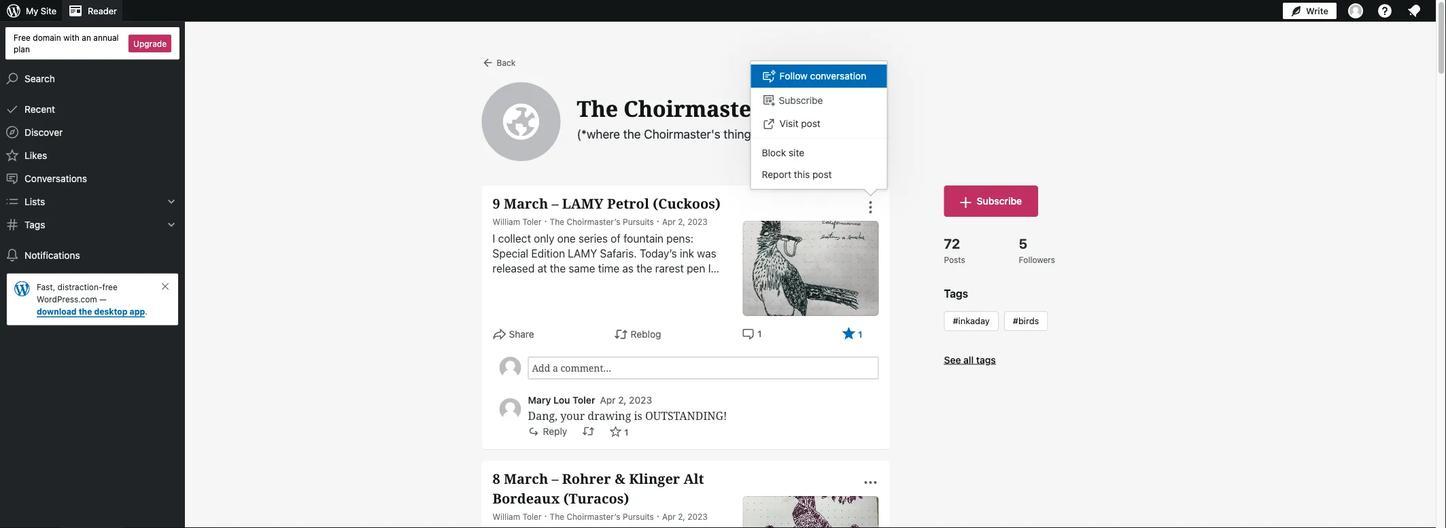 Task type: locate. For each thing, give the bounding box(es) containing it.
visit
[[780, 118, 799, 129]]

choirmaster's inside the choirmaster's pursuits (*where the choirmaster's things can be your things)
[[624, 94, 779, 123]]

– left rohrer
[[552, 470, 559, 488]]

see all tags
[[944, 354, 996, 366]]

the down "bordeaux"
[[550, 512, 565, 522]]

2 – from the top
[[552, 470, 559, 488]]

fast,
[[37, 283, 55, 292]]

2 march from the top
[[504, 470, 548, 488]]

2023
[[688, 217, 708, 226], [629, 394, 652, 406], [688, 512, 708, 522]]

conversation
[[810, 70, 867, 81]]

0 vertical spatial –
[[552, 194, 559, 213]]

pursuits inside the 9 march – lamy petrol (cuckoos) william toler · the choirmaster's pursuits · apr 2, 2023
[[623, 217, 654, 226]]

#inkaday
[[953, 316, 990, 326]]

march
[[504, 194, 548, 213], [504, 470, 548, 488]]

upgrade
[[133, 39, 167, 48]]

1 vertical spatial the choirmaster's pursuits link
[[550, 217, 654, 226]]

william toler link down 9
[[493, 217, 542, 226]]

1 horizontal spatial the
[[623, 127, 641, 141]]

recent
[[24, 103, 55, 115]]

fast, distraction-free wordpress.com — download the desktop app .
[[37, 283, 147, 317]]

choirmaster's
[[624, 94, 779, 123], [567, 217, 621, 226], [567, 512, 621, 522]]

· down (cuckoos)
[[657, 215, 660, 226]]

1 horizontal spatial subscribe button
[[944, 186, 1039, 217]]

mary lou toler image
[[500, 399, 521, 420]]

william
[[493, 217, 520, 226], [493, 512, 520, 522]]

reblog image
[[582, 425, 595, 438]]

william inside 8 march – rohrer & klinger alt bordeaux (turacos) william toler · the choirmaster's pursuits · apr 2, 2023
[[493, 512, 520, 522]]

2023 up is at the left of page
[[629, 394, 652, 406]]

1 vertical spatial apr 2, 2023 link
[[600, 394, 652, 406]]

discover link
[[0, 121, 185, 144]]

pursuits down the petrol
[[623, 217, 654, 226]]

tags
[[24, 219, 45, 230], [944, 287, 969, 300]]

1 horizontal spatial subscribe
[[977, 196, 1022, 207]]

likes link
[[0, 144, 185, 167]]

mary
[[528, 394, 551, 406]]

–
[[552, 194, 559, 213], [552, 470, 559, 488]]

apr up drawing
[[600, 394, 616, 406]]

tooltip
[[744, 61, 888, 197]]

1 vertical spatial –
[[552, 470, 559, 488]]

0 vertical spatial post
[[801, 118, 821, 129]]

– left lamy
[[552, 194, 559, 213]]

the down lamy
[[550, 217, 565, 226]]

1 button for share
[[742, 327, 762, 341]]

dang,
[[528, 408, 558, 423]]

0 vertical spatial 2,
[[678, 217, 686, 226]]

your
[[801, 127, 825, 141], [561, 408, 585, 423]]

the
[[623, 127, 641, 141], [79, 307, 92, 317]]

tags inside the choirmaster's pursuits main content
[[944, 287, 969, 300]]

william toler link down "bordeaux"
[[493, 512, 542, 522]]

2, down alt on the left of the page
[[678, 512, 686, 522]]

0 vertical spatial your
[[801, 127, 825, 141]]

william toler link
[[493, 217, 542, 226], [493, 512, 542, 522]]

my
[[26, 6, 38, 16]]

2, down (cuckoos)
[[678, 217, 686, 226]]

0 vertical spatial the
[[577, 94, 618, 123]]

recent link
[[0, 98, 185, 121]]

back button
[[482, 54, 516, 71]]

keyboard_arrow_down image
[[165, 195, 178, 209]]

2023 inside the 9 march – lamy petrol (cuckoos) william toler · the choirmaster's pursuits · apr 2, 2023
[[688, 217, 708, 226]]

march for bordeaux
[[504, 470, 548, 488]]

post right visit
[[801, 118, 821, 129]]

2023 down (cuckoos)
[[688, 217, 708, 226]]

the inside 8 march – rohrer & klinger alt bordeaux (turacos) william toler · the choirmaster's pursuits · apr 2, 2023
[[550, 512, 565, 522]]

0 horizontal spatial subscribe
[[779, 94, 823, 106]]

1 vertical spatial william
[[493, 512, 520, 522]]

apr 2, 2023 link down alt on the left of the page
[[662, 512, 708, 522]]

the
[[577, 94, 618, 123], [550, 217, 565, 226], [550, 512, 565, 522]]

tags
[[977, 354, 996, 366]]

1 william from the top
[[493, 217, 520, 226]]

apr down klinger
[[662, 512, 676, 522]]

the inside the choirmaster's pursuits (*where the choirmaster's things can be your things)
[[623, 127, 641, 141]]

9
[[493, 194, 500, 213]]

klinger
[[629, 470, 680, 488]]

0 horizontal spatial tags
[[24, 219, 45, 230]]

– inside the 9 march – lamy petrol (cuckoos) william toler · the choirmaster's pursuits · apr 2, 2023
[[552, 194, 559, 213]]

apr 2, 2023 link
[[662, 217, 708, 226], [600, 394, 652, 406], [662, 512, 708, 522]]

2 vertical spatial apr
[[662, 512, 676, 522]]

2 vertical spatial apr 2, 2023 link
[[662, 512, 708, 522]]

2 william from the top
[[493, 512, 520, 522]]

2 vertical spatial toler
[[523, 512, 542, 522]]

choirmaster's inside 8 march – rohrer & klinger alt bordeaux (turacos) william toler · the choirmaster's pursuits · apr 2, 2023
[[567, 512, 621, 522]]

menu
[[751, 61, 887, 189]]

post right this
[[813, 169, 832, 180]]

0 horizontal spatial 1 button
[[610, 425, 629, 439]]

1 vertical spatial choirmaster's
[[567, 217, 621, 226]]

report
[[762, 169, 792, 180]]

march right 9
[[504, 194, 548, 213]]

tags down lists
[[24, 219, 45, 230]]

1
[[758, 329, 762, 339], [859, 329, 863, 339], [625, 427, 629, 437]]

0 vertical spatial the choirmaster's pursuits link
[[577, 94, 877, 123]]

conversations
[[24, 173, 87, 184]]

0 vertical spatial william toler link
[[493, 217, 542, 226]]

free
[[102, 283, 118, 292]]

apr 2, 2023 link up dang, your drawing is outstanding!
[[600, 394, 652, 406]]

lou
[[554, 394, 570, 406]]

2 vertical spatial pursuits
[[623, 512, 654, 522]]

your inside the choirmaster's pursuits (*where the choirmaster's things can be your things)
[[801, 127, 825, 141]]

william down "bordeaux"
[[493, 512, 520, 522]]

subscribe button down follow conversation
[[751, 88, 887, 112]]

see all tags link
[[944, 353, 1128, 367]]

2 william toler link from the top
[[493, 512, 542, 522]]

pursuits up 'things)'
[[785, 94, 877, 123]]

toggle menu image
[[863, 199, 879, 216], [863, 475, 879, 491]]

– inside 8 march – rohrer & klinger alt bordeaux (turacos) william toler · the choirmaster's pursuits · apr 2, 2023
[[552, 470, 559, 488]]

reader
[[88, 6, 117, 16]]

post inside button
[[813, 169, 832, 180]]

menu containing follow conversation
[[751, 61, 887, 189]]

(cuckoos)
[[653, 194, 721, 213]]

your down lou
[[561, 408, 585, 423]]

drawing
[[588, 408, 631, 423]]

1 horizontal spatial 1 button
[[742, 327, 762, 341]]

0 vertical spatial toggle menu image
[[863, 199, 879, 216]]

choirmaster's up choirmaster's
[[624, 94, 779, 123]]

2 vertical spatial the choirmaster's pursuits link
[[550, 512, 654, 522]]

lists link
[[0, 190, 185, 213]]

1 march from the top
[[504, 194, 548, 213]]

0 vertical spatial 2023
[[688, 217, 708, 226]]

plus image
[[958, 195, 972, 208]]

1 vertical spatial tags
[[944, 287, 969, 300]]

1 vertical spatial post
[[813, 169, 832, 180]]

toler inside the 9 march – lamy petrol (cuckoos) william toler · the choirmaster's pursuits · apr 2, 2023
[[523, 217, 542, 226]]

an
[[82, 33, 91, 42]]

2 vertical spatial 2,
[[678, 512, 686, 522]]

post
[[801, 118, 821, 129], [813, 169, 832, 180]]

subscribe button
[[751, 88, 887, 112], [944, 186, 1039, 217]]

0 horizontal spatial 1
[[625, 427, 629, 437]]

the right (*where
[[623, 127, 641, 141]]

2023 down alt on the left of the page
[[688, 512, 708, 522]]

subscribe up visit post
[[779, 94, 823, 106]]

this
[[794, 169, 810, 180]]

subscribe button up 5
[[944, 186, 1039, 217]]

tags link
[[0, 213, 185, 236]]

block site
[[762, 147, 805, 158]]

apr down (cuckoos)
[[662, 217, 676, 226]]

2, up dang, your drawing is outstanding!
[[618, 394, 627, 406]]

the choirmaster's pursuits link down "9 march – lamy petrol (cuckoos)" link
[[550, 217, 654, 226]]

1 horizontal spatial your
[[801, 127, 825, 141]]

1 toggle menu image from the top
[[863, 199, 879, 216]]

the choirmaster's pursuits link down (turacos) on the left bottom of the page
[[550, 512, 654, 522]]

plan
[[14, 44, 30, 54]]

apr 2, 2023 link down (cuckoos)
[[662, 217, 708, 226]]

0 horizontal spatial your
[[561, 408, 585, 423]]

march inside 8 march – rohrer & klinger alt bordeaux (turacos) william toler · the choirmaster's pursuits · apr 2, 2023
[[504, 470, 548, 488]]

all
[[964, 354, 974, 366]]

1 vertical spatial your
[[561, 408, 585, 423]]

lamy
[[562, 194, 604, 213]]

1 for reply
[[625, 427, 629, 437]]

1 vertical spatial william toler link
[[493, 512, 542, 522]]

– for rohrer
[[552, 470, 559, 488]]

0 vertical spatial toler
[[523, 217, 542, 226]]

subscribe
[[779, 94, 823, 106], [977, 196, 1022, 207]]

0 horizontal spatial subscribe button
[[751, 88, 887, 112]]

subscribe right plus icon
[[977, 196, 1022, 207]]

toler
[[523, 217, 542, 226], [573, 394, 596, 406], [523, 512, 542, 522]]

0 vertical spatial the
[[623, 127, 641, 141]]

be
[[784, 127, 797, 141]]

1 vertical spatial subscribe button
[[944, 186, 1039, 217]]

1 horizontal spatial tags
[[944, 287, 969, 300]]

0 vertical spatial pursuits
[[785, 94, 877, 123]]

0 vertical spatial tags
[[24, 219, 45, 230]]

9 march – lamy petrol (cuckoos) link
[[493, 194, 721, 214]]

help image
[[1377, 3, 1394, 19]]

group inside the choirmaster's pursuits main content
[[500, 357, 879, 380]]

march inside the 9 march – lamy petrol (cuckoos) william toler · the choirmaster's pursuits · apr 2, 2023
[[504, 194, 548, 213]]

followers
[[1019, 255, 1056, 265]]

1 vertical spatial march
[[504, 470, 548, 488]]

reply
[[543, 426, 568, 437]]

choirmaster's down (turacos) on the left bottom of the page
[[567, 512, 621, 522]]

menu inside tooltip
[[751, 61, 887, 189]]

choirmaster's down lamy
[[567, 217, 621, 226]]

terry turtle image
[[500, 357, 521, 379]]

2 toggle menu image from the top
[[863, 475, 879, 491]]

wordpress.com
[[37, 295, 97, 304]]

the up (*where
[[577, 94, 618, 123]]

1 – from the top
[[552, 194, 559, 213]]

the choirmaster's pursuits link for klinger
[[550, 512, 654, 522]]

choirmaster's
[[644, 127, 721, 141]]

0 vertical spatial march
[[504, 194, 548, 213]]

0 vertical spatial choirmaster's
[[624, 94, 779, 123]]

the choirmaster's pursuits link up things
[[577, 94, 877, 123]]

keyboard_arrow_down image
[[165, 218, 178, 232]]

2 vertical spatial 2023
[[688, 512, 708, 522]]

·
[[545, 215, 547, 226], [657, 215, 660, 226], [545, 510, 547, 522], [657, 510, 660, 522]]

your up block site button at right top
[[801, 127, 825, 141]]

annual
[[93, 33, 119, 42]]

72
[[944, 235, 961, 251]]

toler inside 8 march – rohrer & klinger alt bordeaux (turacos) william toler · the choirmaster's pursuits · apr 2, 2023
[[523, 512, 542, 522]]

1 for share
[[758, 329, 762, 339]]

write
[[1307, 6, 1329, 16]]

1 vertical spatial subscribe
[[977, 196, 1022, 207]]

1 vertical spatial pursuits
[[623, 217, 654, 226]]

1 william toler link from the top
[[493, 217, 542, 226]]

group
[[500, 357, 879, 380]]

march up "bordeaux"
[[504, 470, 548, 488]]

1 vertical spatial the
[[79, 307, 92, 317]]

the inside the choirmaster's pursuits (*where the choirmaster's things can be your things)
[[577, 94, 618, 123]]

apr 2, 2023 link for klinger
[[662, 512, 708, 522]]

search
[[24, 73, 55, 84]]

tags up #inkaday link
[[944, 287, 969, 300]]

1 vertical spatial toler
[[573, 394, 596, 406]]

turn this comment into its own post button
[[582, 425, 595, 438]]

0 vertical spatial apr
[[662, 217, 676, 226]]

1 vertical spatial toggle menu image
[[863, 475, 879, 491]]

2 vertical spatial choirmaster's
[[567, 512, 621, 522]]

1 vertical spatial 2023
[[629, 394, 652, 406]]

1 button
[[842, 327, 863, 342], [742, 327, 762, 341], [610, 425, 629, 439]]

2023 inside 8 march – rohrer & klinger alt bordeaux (turacos) william toler · the choirmaster's pursuits · apr 2, 2023
[[688, 512, 708, 522]]

2 vertical spatial the
[[550, 512, 565, 522]]

0 horizontal spatial the
[[79, 307, 92, 317]]

pursuits down 8 march – rohrer & klinger alt bordeaux (turacos) link
[[623, 512, 654, 522]]

mary lou toler apr 2, 2023
[[528, 394, 652, 406]]

william down 9
[[493, 217, 520, 226]]

the down wordpress.com
[[79, 307, 92, 317]]

1 vertical spatial the
[[550, 217, 565, 226]]

can
[[761, 127, 780, 141]]

follow conversation button
[[751, 65, 887, 88]]

0 vertical spatial apr 2, 2023 link
[[662, 217, 708, 226]]

0 vertical spatial subscribe button
[[751, 88, 887, 112]]

0 vertical spatial william
[[493, 217, 520, 226]]

1 vertical spatial 2,
[[618, 394, 627, 406]]

1 horizontal spatial 1
[[758, 329, 762, 339]]



Task type: vqa. For each thing, say whether or not it's contained in the screenshot.
of
no



Task type: describe. For each thing, give the bounding box(es) containing it.
conversations link
[[0, 167, 185, 190]]

&
[[615, 470, 626, 488]]

my site link
[[0, 0, 62, 22]]

reply button
[[528, 425, 568, 438]]

apr inside the 9 march – lamy petrol (cuckoos) william toler · the choirmaster's pursuits · apr 2, 2023
[[662, 217, 676, 226]]

1 vertical spatial apr
[[600, 394, 616, 406]]

· down "9 march – lamy petrol (cuckoos)" link
[[545, 215, 547, 226]]

see
[[944, 354, 961, 366]]

apr 2, 2023 link for (cuckoos)
[[662, 217, 708, 226]]

things
[[724, 127, 758, 141]]

toggle menu image for 8 march – rohrer & klinger alt bordeaux (turacos)
[[863, 475, 879, 491]]

subscribe inside the choirmaster's pursuits main content
[[977, 196, 1022, 207]]

5
[[1019, 235, 1028, 251]]

notifications link
[[0, 244, 185, 267]]

free
[[14, 33, 31, 42]]

report this post button
[[751, 164, 887, 186]]

bordeaux
[[493, 489, 560, 508]]

1 button for reply
[[610, 425, 629, 439]]

notifications
[[24, 250, 80, 261]]

(*where
[[577, 127, 620, 141]]

march for toler
[[504, 194, 548, 213]]

my site
[[26, 6, 57, 16]]

—
[[99, 295, 107, 304]]

dang, your drawing is outstanding!
[[528, 408, 727, 423]]

#birds link
[[1013, 316, 1040, 326]]

the choirmaster's pursuits link for (cuckoos)
[[550, 217, 654, 226]]

download
[[37, 307, 77, 317]]

the inside fast, distraction-free wordpress.com — download the desktop app .
[[79, 307, 92, 317]]

dismiss image
[[160, 281, 171, 292]]

· down klinger
[[657, 510, 660, 522]]

72 posts
[[944, 235, 966, 265]]

choirmaster's inside the 9 march – lamy petrol (cuckoos) william toler · the choirmaster's pursuits · apr 2, 2023
[[567, 217, 621, 226]]

visit post
[[780, 118, 821, 129]]

with
[[63, 33, 80, 42]]

is
[[634, 408, 643, 423]]

things)
[[828, 127, 866, 141]]

lists
[[24, 196, 45, 207]]

tooltip containing follow conversation
[[744, 61, 888, 197]]

toggle menu image for 9 march – lamy petrol (cuckoos)
[[863, 199, 879, 216]]

2, inside the 9 march – lamy petrol (cuckoos) william toler · the choirmaster's pursuits · apr 2, 2023
[[678, 217, 686, 226]]

posts
[[944, 255, 966, 265]]

· down "bordeaux"
[[545, 510, 547, 522]]

8
[[493, 470, 500, 488]]

.
[[145, 307, 147, 317]]

pursuits inside the choirmaster's pursuits (*where the choirmaster's things can be your things)
[[785, 94, 877, 123]]

0 vertical spatial subscribe
[[779, 94, 823, 106]]

block site button
[[751, 141, 887, 164]]

2, inside 8 march – rohrer & klinger alt bordeaux (turacos) william toler · the choirmaster's pursuits · apr 2, 2023
[[678, 512, 686, 522]]

visit post button
[[751, 112, 887, 135]]

search link
[[0, 67, 185, 90]]

distraction-
[[58, 283, 102, 292]]

Add a comment… text field
[[528, 357, 879, 380]]

discover
[[24, 127, 63, 138]]

follow conversation
[[780, 70, 867, 81]]

site
[[41, 6, 57, 16]]

desktop
[[94, 307, 128, 317]]

#inkaday link
[[953, 316, 990, 326]]

outstanding!
[[645, 408, 727, 423]]

manage your notifications image
[[1407, 3, 1423, 19]]

reblog
[[631, 329, 661, 340]]

rohrer
[[562, 470, 611, 488]]

2 horizontal spatial 1 button
[[842, 327, 863, 342]]

alt
[[684, 470, 704, 488]]

tags inside 'link'
[[24, 219, 45, 230]]

pursuits inside 8 march – rohrer & klinger alt bordeaux (turacos) william toler · the choirmaster's pursuits · apr 2, 2023
[[623, 512, 654, 522]]

apr inside 8 march – rohrer & klinger alt bordeaux (turacos) william toler · the choirmaster's pursuits · apr 2, 2023
[[662, 512, 676, 522]]

follow
[[780, 70, 808, 81]]

8 march – rohrer & klinger alt bordeaux (turacos) william toler · the choirmaster's pursuits · apr 2, 2023
[[493, 470, 708, 522]]

(turacos)
[[564, 489, 629, 508]]

2 horizontal spatial 1
[[859, 329, 863, 339]]

report this post
[[762, 169, 832, 180]]

5 followers
[[1019, 235, 1056, 265]]

block
[[762, 147, 786, 158]]

the choirmaster's pursuits main content
[[482, 54, 1140, 528]]

– for lamy
[[552, 194, 559, 213]]

likes
[[24, 150, 47, 161]]

back
[[497, 58, 516, 67]]

william toler link for toler
[[493, 217, 542, 226]]

share button
[[493, 327, 534, 342]]

my profile image
[[1349, 3, 1364, 18]]

domain
[[33, 33, 61, 42]]

write link
[[1283, 0, 1337, 22]]

8 march – rohrer & klinger alt bordeaux (turacos) link
[[493, 469, 727, 509]]

app
[[130, 307, 145, 317]]

share
[[509, 329, 534, 340]]

william toler link for bordeaux
[[493, 512, 542, 522]]

the inside the 9 march – lamy petrol (cuckoos) william toler · the choirmaster's pursuits · apr 2, 2023
[[550, 217, 565, 226]]

reader link
[[62, 0, 122, 22]]

9 march – lamy petrol (cuckoos) william toler · the choirmaster's pursuits · apr 2, 2023
[[493, 194, 721, 226]]

william inside the 9 march – lamy petrol (cuckoos) william toler · the choirmaster's pursuits · apr 2, 2023
[[493, 217, 520, 226]]

#birds
[[1013, 316, 1040, 326]]

site
[[789, 147, 805, 158]]

post inside button
[[801, 118, 821, 129]]

free domain with an annual plan
[[14, 33, 119, 54]]

upgrade button
[[129, 35, 171, 52]]



